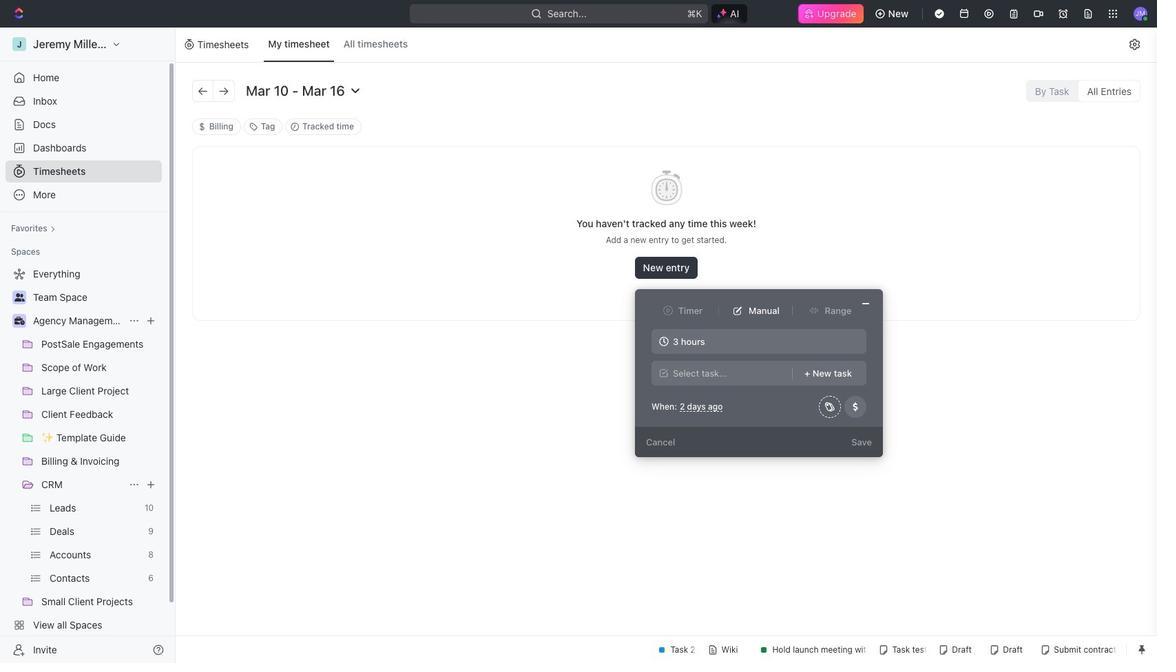 Task type: describe. For each thing, give the bounding box(es) containing it.
tree inside "sidebar" navigation
[[6, 263, 162, 660]]

sidebar navigation
[[0, 28, 176, 663]]



Task type: locate. For each thing, give the bounding box(es) containing it.
tree
[[6, 263, 162, 660]]

business time image
[[14, 317, 24, 325]]

Enter time e.g. 3 hours 20 mins text field
[[651, 329, 866, 354]]



Task type: vqa. For each thing, say whether or not it's contained in the screenshot.
fourth hour from the top of the page
no



